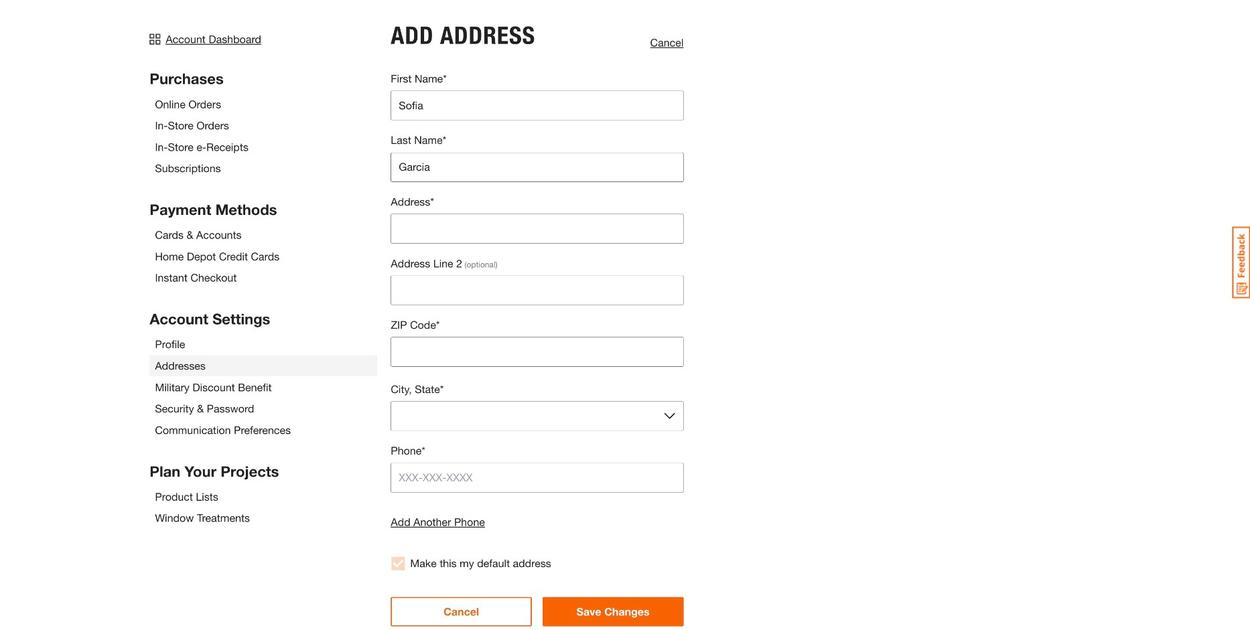 Task type: vqa. For each thing, say whether or not it's contained in the screenshot.
XXX-XXX-XXXX text field
yes



Task type: describe. For each thing, give the bounding box(es) containing it.
XXX-XXX-XXXX text field
[[391, 464, 684, 493]]

feedback link image
[[1233, 227, 1251, 299]]



Task type: locate. For each thing, give the bounding box(es) containing it.
None text field
[[391, 153, 684, 182], [391, 338, 684, 367], [391, 153, 684, 182], [391, 338, 684, 367]]

None text field
[[391, 91, 684, 120], [391, 214, 684, 244], [391, 276, 684, 305], [391, 91, 684, 120], [391, 214, 684, 244], [391, 276, 684, 305]]

None button
[[391, 402, 684, 431]]



